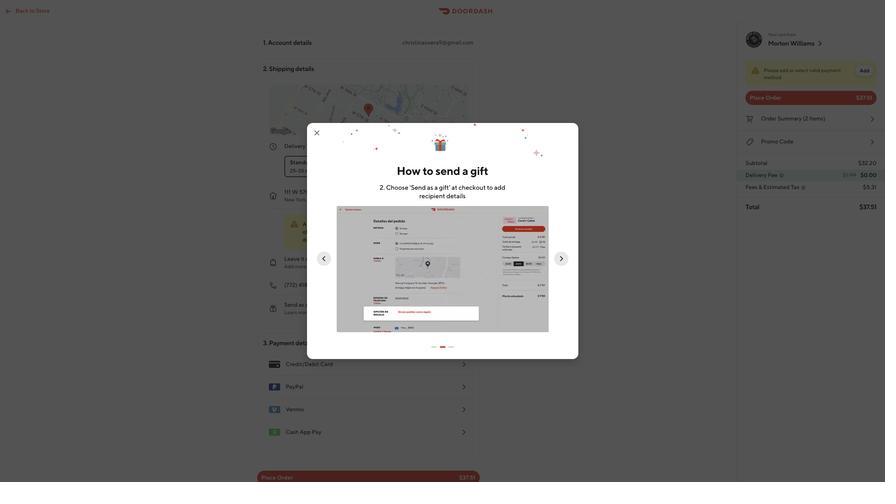Task type: describe. For each thing, give the bounding box(es) containing it.
cash app pay
[[286, 429, 322, 436]]

morton
[[769, 40, 790, 47]]

deliver
[[303, 237, 320, 243]]

to for back
[[29, 7, 35, 14]]

subtotal
[[746, 160, 768, 167]]

adding apartment number and drop off details will help dashers efficiently deliver your order. button
[[284, 215, 447, 250]]

code
[[780, 138, 794, 145]]

2. shipping details
[[263, 65, 314, 72]]

tax
[[791, 184, 800, 191]]

method
[[764, 75, 782, 80]]

(772)
[[284, 282, 298, 288]]

back to store
[[16, 7, 50, 14]]

time
[[307, 143, 320, 150]]

(2
[[803, 115, 809, 122]]

help
[[339, 229, 350, 235]]

credit/debit card
[[286, 361, 333, 368]]

will
[[329, 229, 338, 235]]

summary
[[778, 115, 802, 122]]

card
[[320, 361, 333, 368]]

send
[[436, 164, 460, 177]]

3. payment
[[263, 339, 294, 347]]

dashers
[[352, 229, 372, 235]]

2 vertical spatial $37.51
[[460, 474, 476, 481]]

from
[[787, 32, 797, 37]]

add new payment method image for venmo
[[460, 406, 468, 414]]

venmo
[[286, 406, 304, 413]]

learn more button
[[284, 309, 317, 316]]

payment
[[822, 68, 841, 73]]

2. shipping
[[263, 65, 294, 72]]

standard option group
[[284, 150, 468, 177]]

show menu image
[[269, 359, 280, 370]]

0 vertical spatial min
[[459, 143, 468, 150]]

valid
[[810, 68, 821, 73]]

status containing please add or select valid payment method
[[746, 61, 877, 87]]

learn
[[284, 310, 297, 315]]

order.
[[334, 237, 349, 243]]

more inside leave it at my door add more details
[[295, 264, 307, 269]]

add button
[[856, 65, 874, 76]]

st
[[312, 189, 318, 196]]

25–35 min
[[441, 143, 468, 150]]

57th
[[299, 189, 311, 196]]

0 vertical spatial $37.51
[[857, 94, 873, 101]]

off
[[303, 229, 310, 235]]

meal gifting walkthrough image
[[343, 123, 543, 157]]

select
[[796, 68, 809, 73]]

number
[[351, 221, 371, 228]]

cart
[[779, 32, 786, 37]]

add inside 2. choose 'send as a gift' at checkout to add recipient details
[[495, 184, 506, 191]]

fees & estimated
[[746, 184, 790, 191]]

previous slide image
[[320, 254, 328, 263]]

min inside standard 25–35 min
[[305, 168, 314, 174]]

as inside send as a gift learn more
[[299, 302, 304, 308]]

how to send a gift
[[397, 164, 489, 177]]

0 vertical spatial 25–35
[[441, 143, 458, 150]]

christinaovera9@gmail.com
[[403, 39, 474, 46]]

standard 25–35 min
[[290, 159, 314, 174]]

2.
[[380, 184, 385, 191]]

1 horizontal spatial place
[[750, 94, 765, 101]]

&
[[759, 184, 763, 191]]

1 vertical spatial place order
[[261, 474, 293, 481]]

$5.31
[[864, 184, 877, 191]]

adding apartment number and drop off details will help dashers efficiently deliver your order. status
[[284, 215, 447, 250]]

more inside send as a gift learn more
[[298, 310, 310, 315]]

recipient
[[420, 192, 445, 200]]

(772) 418-2337 button
[[263, 276, 468, 296]]

new
[[284, 197, 295, 203]]

send
[[284, 302, 298, 308]]

app
[[300, 429, 311, 436]]

a inside send as a gift learn more
[[305, 302, 308, 308]]

details inside leave it at my door add more details
[[308, 264, 323, 269]]

order summary (2 items) button
[[746, 113, 877, 125]]

it
[[301, 256, 305, 262]]

items)
[[810, 115, 826, 122]]

checkout
[[459, 184, 486, 191]]

1 vertical spatial $37.51
[[860, 203, 877, 211]]

credit/debit
[[286, 361, 319, 368]]

$1.99
[[843, 172, 857, 179]]

my
[[312, 256, 320, 262]]

promo
[[762, 138, 779, 145]]

adding apartment number and drop off details will help dashers efficiently deliver your order.
[[303, 221, 399, 243]]

williams
[[791, 40, 815, 47]]

back to store link
[[0, 4, 54, 18]]

please add or select valid payment method
[[764, 68, 841, 80]]

gift inside "how to send a gift" 'dialog'
[[471, 164, 489, 177]]

2. choose 'send as a gift' at checkout to add recipient details
[[380, 184, 506, 200]]

details right 1. account at the top
[[293, 39, 312, 46]]

'send
[[410, 184, 426, 191]]

418-
[[299, 282, 310, 288]]

choose
[[386, 184, 409, 191]]

store
[[36, 7, 50, 14]]

(772) 418-2337
[[284, 282, 323, 288]]

menu containing credit/debit card
[[263, 353, 474, 444]]

gift'
[[439, 184, 451, 191]]

usa
[[332, 197, 343, 203]]



Task type: locate. For each thing, give the bounding box(es) containing it.
0 horizontal spatial add
[[284, 264, 294, 269]]

as inside 2. choose 'send as a gift' at checkout to add recipient details
[[427, 184, 434, 191]]

promo code button
[[746, 136, 877, 148]]

gift up learn more button
[[309, 302, 318, 308]]

0 vertical spatial place order
[[750, 94, 782, 101]]

to
[[29, 7, 35, 14], [423, 164, 434, 177], [487, 184, 493, 191]]

add right the payment
[[860, 68, 870, 74]]

2 vertical spatial order
[[277, 474, 293, 481]]

0 vertical spatial a
[[463, 164, 469, 177]]

menu
[[263, 353, 474, 444]]

1 add new payment method image from the top
[[460, 360, 468, 369]]

details down gift'
[[447, 192, 466, 200]]

pay
[[312, 429, 322, 436]]

1 horizontal spatial add
[[780, 68, 789, 73]]

delivery up standard
[[284, 143, 306, 150]]

to right 'how'
[[423, 164, 434, 177]]

1. account
[[263, 39, 292, 46]]

a inside 2. choose 'send as a gift' at checkout to add recipient details
[[435, 184, 438, 191]]

more right learn
[[298, 310, 310, 315]]

delivery
[[284, 143, 306, 150], [746, 172, 767, 179]]

at right it
[[306, 256, 311, 262]]

paypal
[[286, 384, 304, 390]]

details up credit/debit
[[296, 339, 314, 347]]

delivery time
[[284, 143, 320, 150]]

at inside 2. choose 'send as a gift' at checkout to add recipient details
[[452, 184, 458, 191]]

leave
[[284, 256, 300, 262]]

estimated
[[764, 184, 790, 191]]

and
[[372, 221, 382, 228]]

1 horizontal spatial add
[[860, 68, 870, 74]]

efficiently
[[373, 229, 399, 235]]

a up learn more button
[[305, 302, 308, 308]]

1 horizontal spatial as
[[427, 184, 434, 191]]

back
[[16, 7, 28, 14]]

2 horizontal spatial to
[[487, 184, 493, 191]]

1 vertical spatial add new payment method image
[[460, 406, 468, 414]]

close how to send a gift image
[[313, 129, 321, 137]]

door
[[321, 256, 333, 262]]

1 vertical spatial to
[[423, 164, 434, 177]]

0 vertical spatial order
[[766, 94, 782, 101]]

as up learn more button
[[299, 302, 304, 308]]

1 horizontal spatial at
[[452, 184, 458, 191]]

1 vertical spatial as
[[299, 302, 304, 308]]

add
[[780, 68, 789, 73], [495, 184, 506, 191]]

add new payment method image for cash app pay
[[460, 428, 468, 437]]

add new payment method image
[[460, 383, 468, 391], [460, 428, 468, 437]]

drop
[[383, 221, 395, 228]]

0 vertical spatial add new payment method image
[[460, 383, 468, 391]]

meal gifting walkthrough element
[[432, 341, 454, 354]]

add new payment method image for paypal
[[460, 383, 468, 391]]

0 vertical spatial add new payment method image
[[460, 360, 468, 369]]

2 add new payment method image from the top
[[460, 428, 468, 437]]

0 horizontal spatial to
[[29, 7, 35, 14]]

1 horizontal spatial gift
[[471, 164, 489, 177]]

details
[[293, 39, 312, 46], [296, 65, 314, 72], [447, 192, 466, 200], [311, 229, 328, 235], [308, 264, 323, 269], [296, 339, 314, 347]]

none radio containing standard
[[284, 156, 328, 177]]

25–35 down standard
[[290, 168, 304, 174]]

1 horizontal spatial 25–35
[[441, 143, 458, 150]]

york,
[[296, 197, 307, 203]]

details inside adding apartment number and drop off details will help dashers efficiently deliver your order.
[[311, 229, 328, 235]]

order
[[766, 94, 782, 101], [762, 115, 777, 122], [277, 474, 293, 481]]

at right gift'
[[452, 184, 458, 191]]

1 vertical spatial gift
[[309, 302, 318, 308]]

to right 'checkout'
[[487, 184, 493, 191]]

to right "back"
[[29, 7, 35, 14]]

1 vertical spatial at
[[306, 256, 311, 262]]

10019,
[[316, 197, 331, 203]]

details right 2. shipping
[[296, 65, 314, 72]]

0 vertical spatial to
[[29, 7, 35, 14]]

1 vertical spatial add
[[495, 184, 506, 191]]

add down leave
[[284, 264, 294, 269]]

0 horizontal spatial a
[[305, 302, 308, 308]]

add inside leave it at my door add more details
[[284, 264, 294, 269]]

delivery down subtotal
[[746, 172, 767, 179]]

0 horizontal spatial 25–35
[[290, 168, 304, 174]]

order summary (2 items)
[[762, 115, 826, 122]]

status
[[746, 61, 877, 87]]

more down it
[[295, 264, 307, 269]]

morton williams
[[769, 40, 815, 47]]

delivery for delivery
[[746, 172, 767, 179]]

0 horizontal spatial at
[[306, 256, 311, 262]]

1 vertical spatial a
[[435, 184, 438, 191]]

2 vertical spatial a
[[305, 302, 308, 308]]

more
[[295, 264, 307, 269], [298, 310, 310, 315]]

0 vertical spatial delivery
[[284, 143, 306, 150]]

your
[[321, 237, 333, 243]]

0 horizontal spatial as
[[299, 302, 304, 308]]

place order
[[750, 94, 782, 101], [261, 474, 293, 481]]

a right send
[[463, 164, 469, 177]]

25–35
[[441, 143, 458, 150], [290, 168, 304, 174]]

place
[[750, 94, 765, 101], [261, 474, 276, 481]]

0 horizontal spatial delivery
[[284, 143, 306, 150]]

gift up 'checkout'
[[471, 164, 489, 177]]

1 vertical spatial more
[[298, 310, 310, 315]]

send as a gift learn more
[[284, 302, 318, 315]]

w
[[292, 189, 298, 196]]

2 add new payment method image from the top
[[460, 406, 468, 414]]

0 horizontal spatial min
[[305, 168, 314, 174]]

111 w 57th st new york,  ny 10019,  usa
[[284, 189, 343, 203]]

1 vertical spatial 25–35
[[290, 168, 304, 174]]

how
[[397, 164, 421, 177]]

0 vertical spatial gift
[[471, 164, 489, 177]]

add
[[860, 68, 870, 74], [284, 264, 294, 269]]

total
[[746, 203, 760, 211]]

1 horizontal spatial a
[[435, 184, 438, 191]]

next slide image
[[557, 254, 566, 263]]

0 vertical spatial as
[[427, 184, 434, 191]]

as up 'recipient'
[[427, 184, 434, 191]]

3. payment details
[[263, 339, 314, 347]]

0 horizontal spatial place
[[261, 474, 276, 481]]

details inside 2. choose 'send as a gift' at checkout to add recipient details
[[447, 192, 466, 200]]

111
[[284, 189, 291, 196]]

1 vertical spatial add
[[284, 264, 294, 269]]

gift inside send as a gift learn more
[[309, 302, 318, 308]]

at
[[452, 184, 458, 191], [306, 256, 311, 262]]

or
[[790, 68, 795, 73]]

add inside button
[[860, 68, 870, 74]]

0 vertical spatial place
[[750, 94, 765, 101]]

1 vertical spatial delivery
[[746, 172, 767, 179]]

details down my
[[308, 264, 323, 269]]

0 horizontal spatial gift
[[309, 302, 318, 308]]

none radio inside standard option group
[[334, 156, 400, 177]]

2 vertical spatial to
[[487, 184, 493, 191]]

to for how
[[423, 164, 434, 177]]

please
[[764, 68, 779, 73]]

ny
[[308, 197, 315, 203]]

1 add new payment method image from the top
[[460, 383, 468, 391]]

at inside leave it at my door add more details
[[306, 256, 311, 262]]

25–35 inside standard 25–35 min
[[290, 168, 304, 174]]

2 horizontal spatial a
[[463, 164, 469, 177]]

0 horizontal spatial add
[[495, 184, 506, 191]]

adding
[[303, 221, 322, 228]]

gift
[[471, 164, 489, 177], [309, 302, 318, 308]]

min down standard
[[305, 168, 314, 174]]

min up send
[[459, 143, 468, 150]]

1. account details
[[263, 39, 312, 46]]

order inside order summary (2 items) button
[[762, 115, 777, 122]]

fee
[[768, 172, 778, 179]]

add new payment method image
[[460, 360, 468, 369], [460, 406, 468, 414]]

1 vertical spatial order
[[762, 115, 777, 122]]

standard
[[290, 159, 314, 166]]

leave it at my door add more details
[[284, 256, 333, 269]]

0 vertical spatial add
[[860, 68, 870, 74]]

apartment
[[323, 221, 350, 228]]

add left the or
[[780, 68, 789, 73]]

$32.20
[[859, 160, 877, 167]]

promo code
[[762, 138, 794, 145]]

25–35 up send
[[441, 143, 458, 150]]

0 horizontal spatial place order
[[261, 474, 293, 481]]

1 vertical spatial place
[[261, 474, 276, 481]]

1 horizontal spatial place order
[[750, 94, 782, 101]]

add new payment method image for credit/debit card
[[460, 360, 468, 369]]

1 horizontal spatial min
[[459, 143, 468, 150]]

your
[[769, 32, 778, 37]]

$0.00
[[861, 172, 877, 179]]

how to send a gift dialog
[[307, 123, 579, 359]]

1 vertical spatial add new payment method image
[[460, 428, 468, 437]]

0 vertical spatial at
[[452, 184, 458, 191]]

None radio
[[334, 156, 400, 177]]

None radio
[[284, 156, 328, 177]]

1 horizontal spatial delivery
[[746, 172, 767, 179]]

morton williams link
[[769, 39, 825, 48]]

as
[[427, 184, 434, 191], [299, 302, 304, 308]]

a left gift'
[[435, 184, 438, 191]]

fees
[[746, 184, 758, 191]]

delivery for delivery time
[[284, 143, 306, 150]]

to inside 2. choose 'send as a gift' at checkout to add recipient details
[[487, 184, 493, 191]]

add right 'checkout'
[[495, 184, 506, 191]]

details down 'adding'
[[311, 229, 328, 235]]

0 vertical spatial add
[[780, 68, 789, 73]]

none radio inside standard option group
[[284, 156, 328, 177]]

2337
[[310, 282, 323, 288]]

a
[[463, 164, 469, 177], [435, 184, 438, 191], [305, 302, 308, 308]]

add inside the please add or select valid payment method
[[780, 68, 789, 73]]

0 vertical spatial more
[[295, 264, 307, 269]]

1 horizontal spatial to
[[423, 164, 434, 177]]

1 vertical spatial min
[[305, 168, 314, 174]]



Task type: vqa. For each thing, say whether or not it's contained in the screenshot.
(1070
no



